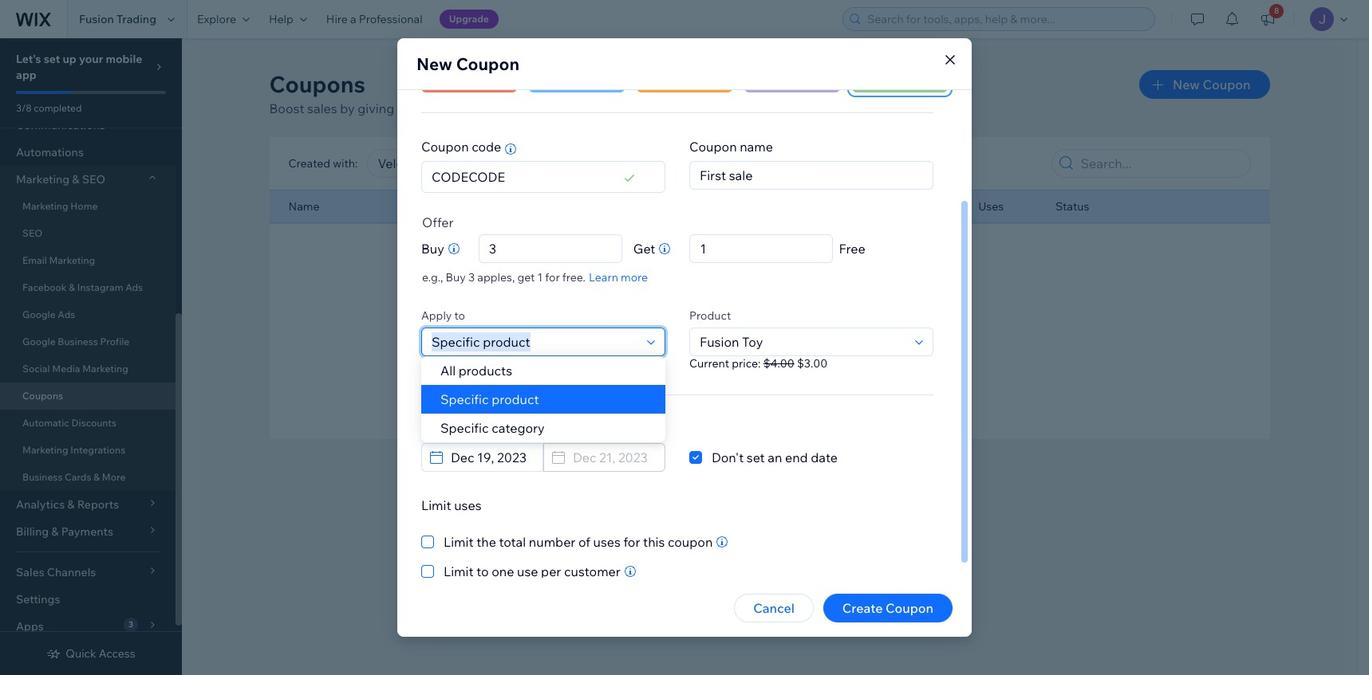 Task type: locate. For each thing, give the bounding box(es) containing it.
for
[[545, 271, 560, 285], [624, 535, 640, 551]]

set inside option
[[747, 450, 765, 466]]

status
[[1056, 200, 1090, 214]]

1 vertical spatial &
[[69, 282, 75, 294]]

specific
[[441, 392, 489, 408], [441, 421, 489, 437]]

set left an
[[747, 450, 765, 466]]

1 horizontal spatial set
[[747, 450, 765, 466]]

0 horizontal spatial seo
[[22, 227, 42, 239]]

1 horizontal spatial uses
[[593, 535, 621, 551]]

marketing for integrations
[[22, 445, 68, 456]]

category
[[492, 421, 545, 437]]

search.
[[814, 361, 851, 375]]

1 vertical spatial coupons
[[22, 390, 63, 402]]

seo
[[82, 172, 105, 187], [22, 227, 42, 239]]

end
[[785, 450, 808, 466]]

seo up email
[[22, 227, 42, 239]]

explore
[[197, 12, 236, 26]]

new
[[417, 53, 452, 74], [1173, 77, 1200, 93]]

coupons up sales
[[269, 70, 365, 98]]

0 vertical spatial seo
[[82, 172, 105, 187]]

e.g., SUMMERSALE20 field
[[427, 162, 620, 192]]

marketing & seo
[[16, 172, 105, 187]]

free.
[[562, 271, 586, 285]]

marketing for home
[[22, 200, 68, 212]]

don't
[[712, 450, 744, 466]]

0 vertical spatial learn
[[634, 101, 668, 117]]

coupon down learn more about coupons 'link' at the top
[[690, 139, 737, 155]]

1 vertical spatial new
[[1173, 77, 1200, 93]]

0 horizontal spatial ads
[[58, 309, 75, 321]]

customers
[[397, 101, 460, 117]]

access
[[99, 647, 135, 662]]

e.g.,
[[422, 271, 443, 285]]

for right "1"
[[545, 271, 560, 285]]

to for apply
[[455, 309, 465, 323]]

coupon inside button
[[886, 601, 934, 617]]

0 horizontal spatial coupons
[[22, 390, 63, 402]]

learn right free.
[[589, 271, 618, 285]]

2 specific from the top
[[441, 421, 489, 437]]

0 vertical spatial business
[[58, 336, 98, 348]]

marketing integrations
[[22, 445, 126, 456]]

buy down "offer"
[[421, 241, 444, 257]]

Limit the total number of uses for this coupon checkbox
[[421, 533, 713, 552]]

fusion trading
[[79, 12, 156, 26]]

home
[[70, 200, 98, 212]]

coupon
[[456, 53, 520, 74], [1203, 77, 1251, 93], [421, 139, 469, 155], [690, 139, 737, 155], [886, 601, 934, 617]]

for inside checkbox
[[624, 535, 640, 551]]

1 vertical spatial learn
[[589, 271, 618, 285]]

1 vertical spatial ads
[[58, 309, 75, 321]]

0 vertical spatial coupons
[[269, 70, 365, 98]]

1 vertical spatial buy
[[446, 271, 466, 285]]

buy left 3
[[446, 271, 466, 285]]

offer
[[422, 215, 454, 231]]

1 vertical spatial new coupon
[[1173, 77, 1251, 93]]

coupon down 8 button
[[1203, 77, 1251, 93]]

for left this
[[624, 535, 640, 551]]

limit inside checkbox
[[444, 564, 474, 580]]

1 horizontal spatial new coupon
[[1173, 77, 1251, 93]]

and
[[545, 101, 568, 117]]

& up the home
[[72, 172, 79, 187]]

email marketing
[[22, 255, 95, 267]]

coupons up automatic
[[22, 390, 63, 402]]

1 horizontal spatial seo
[[82, 172, 105, 187]]

Search... field
[[1076, 150, 1245, 177]]

code
[[472, 139, 501, 155]]

products
[[459, 363, 512, 379]]

& for marketing
[[72, 172, 79, 187]]

marketing down automatic
[[22, 445, 68, 456]]

8
[[1274, 6, 1279, 16]]

Buy field
[[484, 235, 617, 263]]

business up social media marketing
[[58, 336, 98, 348]]

& inside popup button
[[72, 172, 79, 187]]

sidebar element
[[0, 0, 182, 676]]

& right facebook at the top of the page
[[69, 282, 75, 294]]

marketing down automations
[[16, 172, 70, 187]]

current
[[690, 357, 730, 371]]

buy
[[421, 241, 444, 257], [446, 271, 466, 285]]

your right up
[[79, 52, 103, 66]]

learn
[[634, 101, 668, 117], [589, 271, 618, 285]]

coupons up name
[[743, 101, 794, 117]]

2 vertical spatial limit
[[444, 564, 474, 580]]

product
[[492, 392, 539, 408]]

ads inside "facebook & instagram ads" link
[[125, 282, 143, 294]]

3/8
[[16, 102, 32, 114]]

1 horizontal spatial buy
[[446, 271, 466, 285]]

free
[[839, 241, 866, 257]]

uses inside checkbox
[[593, 535, 621, 551]]

coupons
[[269, 70, 365, 98], [22, 390, 63, 402]]

set left up
[[44, 52, 60, 66]]

limit inside checkbox
[[444, 535, 474, 551]]

specific down "specific product"
[[441, 421, 489, 437]]

reset filters
[[733, 389, 806, 405]]

1 vertical spatial set
[[747, 450, 765, 466]]

specific product option
[[421, 385, 666, 414]]

get
[[517, 271, 535, 285]]

your inside let's set up your mobile app
[[79, 52, 103, 66]]

offers
[[508, 101, 542, 117]]

boost
[[269, 101, 304, 117]]

learn right discounts.
[[634, 101, 668, 117]]

1 horizontal spatial your
[[788, 361, 812, 375]]

ads up google business profile
[[58, 309, 75, 321]]

0 vertical spatial your
[[79, 52, 103, 66]]

0 vertical spatial google
[[22, 309, 56, 321]]

business left cards at the bottom left of page
[[22, 472, 63, 484]]

your down search products by name field
[[788, 361, 812, 375]]

automatic
[[22, 417, 69, 429]]

1 horizontal spatial to
[[477, 564, 489, 580]]

google inside "link"
[[22, 309, 56, 321]]

1 horizontal spatial learn
[[634, 101, 668, 117]]

Limit to one use per customer checkbox
[[421, 563, 621, 582]]

coupon inside "button"
[[1203, 77, 1251, 93]]

date
[[811, 450, 838, 466]]

google business profile link
[[0, 329, 176, 356]]

more inside coupons boost sales by giving customers special offers and discounts. learn more about coupons
[[671, 101, 702, 117]]

by
[[340, 101, 355, 117]]

specific inside option
[[441, 392, 489, 408]]

1 horizontal spatial ads
[[125, 282, 143, 294]]

profile
[[100, 336, 130, 348]]

coupons right no
[[706, 361, 751, 375]]

0 vertical spatial more
[[671, 101, 702, 117]]

set inside let's set up your mobile app
[[44, 52, 60, 66]]

limit left the
[[444, 535, 474, 551]]

specific up valid between
[[441, 392, 489, 408]]

social
[[22, 363, 50, 375]]

1 horizontal spatial coupons
[[269, 70, 365, 98]]

your for search.
[[788, 361, 812, 375]]

seo down automations "link"
[[82, 172, 105, 187]]

1 vertical spatial google
[[22, 336, 56, 348]]

ads right the instagram
[[125, 282, 143, 294]]

& left the more
[[93, 472, 100, 484]]

this
[[643, 535, 665, 551]]

marketing down marketing & seo
[[22, 200, 68, 212]]

limit left one
[[444, 564, 474, 580]]

3/8 completed
[[16, 102, 82, 114]]

new coupon
[[417, 53, 520, 74], [1173, 77, 1251, 93]]

1 specific from the top
[[441, 392, 489, 408]]

to inside checkbox
[[477, 564, 489, 580]]

help
[[269, 12, 294, 26]]

more down get
[[621, 271, 648, 285]]

coupons link
[[0, 383, 176, 410]]

0 vertical spatial limit
[[421, 498, 451, 514]]

1 horizontal spatial more
[[671, 101, 702, 117]]

None field
[[373, 150, 565, 177], [652, 150, 761, 177], [695, 235, 828, 263], [446, 445, 538, 472], [568, 445, 660, 472], [373, 150, 565, 177], [652, 150, 761, 177], [695, 235, 828, 263], [446, 445, 538, 472], [568, 445, 660, 472]]

coupons inside coupons boost sales by giving customers special offers and discounts. learn more about coupons
[[269, 70, 365, 98]]

cards
[[65, 472, 91, 484]]

business inside business cards & more link
[[22, 472, 63, 484]]

of
[[579, 535, 591, 551]]

0 vertical spatial &
[[72, 172, 79, 187]]

coupon left code
[[421, 139, 469, 155]]

1 vertical spatial specific
[[441, 421, 489, 437]]

to right apply
[[455, 309, 465, 323]]

coupon up the special
[[456, 53, 520, 74]]

0 vertical spatial coupons
[[743, 101, 794, 117]]

1 vertical spatial for
[[624, 535, 640, 551]]

apply to
[[421, 309, 465, 323]]

1 google from the top
[[22, 309, 56, 321]]

0 horizontal spatial to
[[455, 309, 465, 323]]

professional
[[359, 12, 423, 26]]

with:
[[333, 156, 358, 171]]

marketing integrations link
[[0, 437, 176, 464]]

0 vertical spatial for
[[545, 271, 560, 285]]

1 horizontal spatial new
[[1173, 77, 1200, 93]]

0 vertical spatial set
[[44, 52, 60, 66]]

0 horizontal spatial uses
[[454, 498, 482, 514]]

1 vertical spatial more
[[621, 271, 648, 285]]

reset
[[733, 389, 767, 405]]

google up social
[[22, 336, 56, 348]]

0 vertical spatial new coupon
[[417, 53, 520, 74]]

1 vertical spatial uses
[[593, 535, 621, 551]]

product
[[690, 309, 731, 323]]

list box
[[421, 357, 666, 443]]

1 vertical spatial business
[[22, 472, 63, 484]]

google down facebook at the top of the page
[[22, 309, 56, 321]]

get
[[634, 241, 656, 257]]

coupons inside 'sidebar' 'element'
[[22, 390, 63, 402]]

0 horizontal spatial learn
[[589, 271, 618, 285]]

0 horizontal spatial for
[[545, 271, 560, 285]]

new coupon inside "button"
[[1173, 77, 1251, 93]]

more left "about"
[[671, 101, 702, 117]]

&
[[72, 172, 79, 187], [69, 282, 75, 294], [93, 472, 100, 484]]

limit for limit the total number of uses for this coupon
[[444, 535, 474, 551]]

discounts.
[[571, 101, 631, 117]]

for for free.
[[545, 271, 560, 285]]

automations link
[[0, 139, 176, 166]]

status:
[[600, 156, 637, 171]]

1 vertical spatial your
[[788, 361, 812, 375]]

1 horizontal spatial for
[[624, 535, 640, 551]]

uses right of
[[593, 535, 621, 551]]

Search for tools, apps, help & more... field
[[863, 8, 1150, 30]]

create
[[843, 601, 883, 617]]

create coupon button
[[823, 595, 953, 623]]

specific for specific category
[[441, 421, 489, 437]]

let's set up your mobile app
[[16, 52, 142, 82]]

limit for limit to one use per customer
[[444, 564, 474, 580]]

0 horizontal spatial new
[[417, 53, 452, 74]]

0 horizontal spatial your
[[79, 52, 103, 66]]

0 horizontal spatial buy
[[421, 241, 444, 257]]

to left one
[[477, 564, 489, 580]]

0 horizontal spatial new coupon
[[417, 53, 520, 74]]

1 vertical spatial to
[[477, 564, 489, 580]]

0 vertical spatial ads
[[125, 282, 143, 294]]

coupon right create
[[886, 601, 934, 617]]

0 horizontal spatial set
[[44, 52, 60, 66]]

apply
[[421, 309, 452, 323]]

8 button
[[1251, 0, 1286, 38]]

filters
[[770, 389, 806, 405]]

3
[[468, 271, 475, 285]]

automatic discounts
[[22, 417, 117, 429]]

$4.00
[[763, 357, 795, 371]]

facebook & instagram ads
[[22, 282, 143, 294]]

0 vertical spatial specific
[[441, 392, 489, 408]]

1 vertical spatial limit
[[444, 535, 474, 551]]

0 vertical spatial to
[[455, 309, 465, 323]]

marketing up facebook & instagram ads
[[49, 255, 95, 267]]

per
[[541, 564, 561, 580]]

marketing inside popup button
[[16, 172, 70, 187]]

discounts
[[71, 417, 117, 429]]

limit down "valid"
[[421, 498, 451, 514]]

2 google from the top
[[22, 336, 56, 348]]

uses up the
[[454, 498, 482, 514]]



Task type: vqa. For each thing, say whether or not it's contained in the screenshot.
the bottommost NEW
yes



Task type: describe. For each thing, give the bounding box(es) containing it.
seo link
[[0, 220, 176, 247]]

help button
[[259, 0, 317, 38]]

price:
[[732, 357, 761, 371]]

hire a professional
[[326, 12, 423, 26]]

learn more about coupons link
[[634, 101, 794, 117]]

name
[[288, 200, 320, 214]]

facebook
[[22, 282, 67, 294]]

hire a professional link
[[317, 0, 432, 38]]

list box containing all products
[[421, 357, 666, 443]]

giving
[[358, 101, 394, 117]]

coupon code
[[421, 139, 501, 155]]

seo inside popup button
[[82, 172, 105, 187]]

limit to one use per customer
[[444, 564, 621, 580]]

coupon name
[[690, 139, 773, 155]]

e.g., Summer sale field
[[695, 162, 928, 189]]

discount
[[495, 200, 541, 214]]

ads inside google ads "link"
[[58, 309, 75, 321]]

coupons for coupons
[[22, 390, 63, 402]]

limit for limit uses
[[421, 498, 451, 514]]

specific product
[[441, 392, 539, 408]]

total
[[499, 535, 526, 551]]

mobile
[[106, 52, 142, 66]]

coupons for coupons boost sales by giving customers special offers and discounts. learn more about coupons
[[269, 70, 365, 98]]

an
[[768, 450, 782, 466]]

fusion
[[79, 12, 114, 26]]

learn more link
[[589, 271, 648, 285]]

limit the total number of uses for this coupon
[[444, 535, 713, 551]]

business cards & more
[[22, 472, 126, 484]]

1 vertical spatial seo
[[22, 227, 42, 239]]

learn inside coupons boost sales by giving customers special offers and discounts. learn more about coupons
[[634, 101, 668, 117]]

0 vertical spatial new
[[417, 53, 452, 74]]

integrations
[[70, 445, 126, 456]]

marketing for &
[[16, 172, 70, 187]]

specific category
[[441, 421, 545, 437]]

google for google ads
[[22, 309, 56, 321]]

don't set an end date
[[712, 450, 838, 466]]

marketing down "profile"
[[82, 363, 128, 375]]

business inside google business profile link
[[58, 336, 98, 348]]

marketing & seo button
[[0, 166, 176, 193]]

all
[[441, 363, 456, 379]]

a
[[350, 12, 356, 26]]

up
[[63, 52, 76, 66]]

specific for specific product
[[441, 392, 489, 408]]

set for don't
[[747, 450, 765, 466]]

0 vertical spatial buy
[[421, 241, 444, 257]]

sales
[[307, 101, 337, 117]]

new inside 'new coupon' "button"
[[1173, 77, 1200, 93]]

Don't set an end date checkbox
[[690, 449, 838, 468]]

& for facebook
[[69, 282, 75, 294]]

current price: $4.00 $3.00
[[690, 357, 828, 371]]

coupons inside coupons boost sales by giving customers special offers and discounts. learn more about coupons
[[743, 101, 794, 117]]

cancel
[[754, 601, 795, 617]]

marketing home link
[[0, 193, 176, 220]]

use
[[517, 564, 538, 580]]

the
[[477, 535, 496, 551]]

between
[[453, 421, 505, 437]]

email
[[22, 255, 47, 267]]

coupon
[[668, 535, 713, 551]]

settings
[[16, 593, 60, 607]]

completed
[[34, 102, 82, 114]]

no coupons match your search.
[[688, 361, 851, 375]]

Choose one field
[[427, 329, 642, 356]]

created with:
[[288, 156, 358, 171]]

quick access
[[66, 647, 135, 662]]

media
[[52, 363, 80, 375]]

uses
[[979, 200, 1004, 214]]

0 horizontal spatial more
[[621, 271, 648, 285]]

about
[[705, 101, 740, 117]]

app
[[16, 68, 37, 82]]

special
[[463, 101, 505, 117]]

to for limit
[[477, 564, 489, 580]]

for for this
[[624, 535, 640, 551]]

google for google business profile
[[22, 336, 56, 348]]

one
[[492, 564, 514, 580]]

quick
[[66, 647, 96, 662]]

facebook & instagram ads link
[[0, 275, 176, 302]]

business cards & more link
[[0, 464, 176, 492]]

set for let's
[[44, 52, 60, 66]]

email marketing link
[[0, 247, 176, 275]]

0 vertical spatial uses
[[454, 498, 482, 514]]

Search products by name field
[[695, 329, 911, 356]]

valid
[[421, 421, 450, 437]]

created
[[288, 156, 330, 171]]

upgrade
[[449, 13, 489, 25]]

hire
[[326, 12, 348, 26]]

1 vertical spatial coupons
[[706, 361, 751, 375]]

automations
[[16, 145, 84, 160]]

2 vertical spatial &
[[93, 472, 100, 484]]

your for mobile
[[79, 52, 103, 66]]

settings link
[[0, 587, 176, 614]]

create coupon
[[843, 601, 934, 617]]

all products
[[441, 363, 512, 379]]

number
[[529, 535, 576, 551]]

quick access button
[[47, 647, 135, 662]]

social media marketing
[[22, 363, 128, 375]]

google ads
[[22, 309, 75, 321]]

cancel button
[[734, 595, 814, 623]]

coupons boost sales by giving customers special offers and discounts. learn more about coupons
[[269, 70, 794, 117]]

valid between
[[421, 421, 505, 437]]



